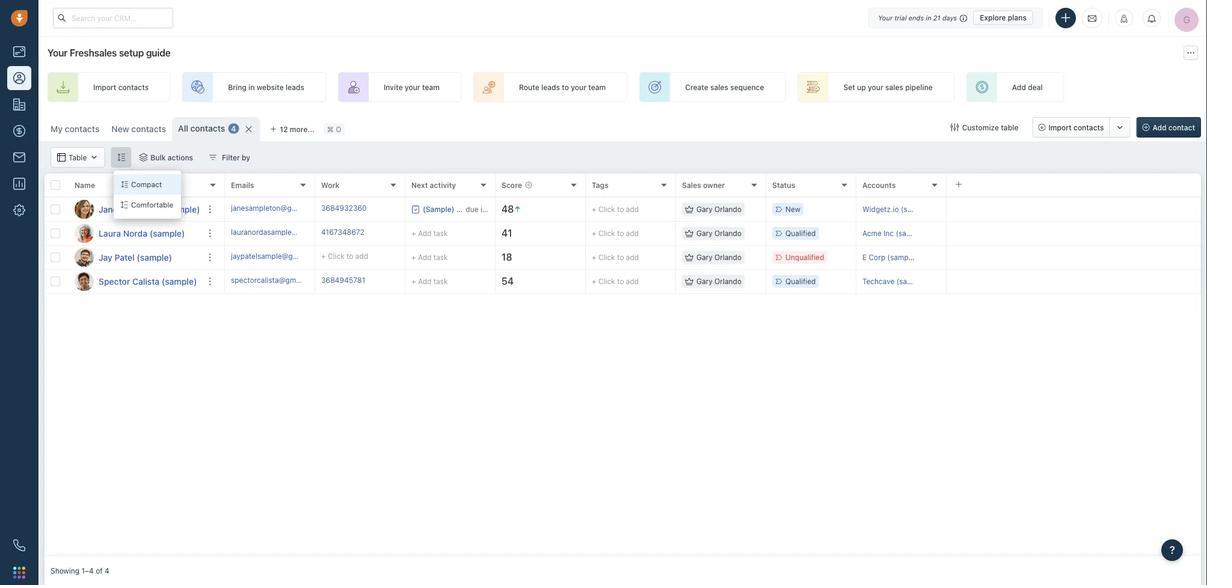 Task type: vqa. For each thing, say whether or not it's contained in the screenshot.
sms button
no



Task type: describe. For each thing, give the bounding box(es) containing it.
plans
[[1008, 14, 1027, 22]]

1 team from the left
[[422, 83, 440, 91]]

import contacts for import contacts link
[[93, 83, 149, 91]]

janesampleton@gmail.com 3684932360
[[231, 204, 367, 213]]

sequence
[[730, 83, 764, 91]]

table
[[69, 153, 87, 162]]

press space to select this row. row containing 48
[[225, 198, 1201, 222]]

1 your from the left
[[405, 83, 420, 91]]

(sample) for jay patel (sample)
[[137, 253, 172, 263]]

(sample) for e corp (sample)
[[888, 254, 918, 262]]

gary orlando for 18
[[697, 254, 742, 262]]

41
[[502, 228, 512, 239]]

import contacts group
[[1032, 117, 1131, 138]]

21
[[933, 14, 941, 22]]

jay
[[99, 253, 112, 263]]

my contacts
[[51, 124, 99, 134]]

2 your from the left
[[571, 83, 586, 91]]

3684932360
[[321, 204, 367, 213]]

your for your trial ends in 21 days
[[878, 14, 893, 22]]

1 orlando from the top
[[715, 205, 742, 214]]

task for 41
[[434, 229, 448, 238]]

1 cell from the top
[[947, 198, 1201, 221]]

set up your sales pipeline link
[[798, 72, 955, 102]]

calista
[[132, 277, 160, 287]]

click for 18
[[598, 254, 615, 262]]

row group containing jane sampleton (sample)
[[45, 198, 225, 294]]

gary for 18
[[697, 254, 713, 262]]

e corp (sample) link
[[863, 254, 918, 262]]

1 + click to add from the top
[[592, 205, 639, 214]]

widgetz.io
[[863, 205, 899, 214]]

jaypatelsample@gmail.com + click to add
[[231, 252, 368, 261]]

next
[[411, 181, 428, 189]]

press space to select this row. row containing jane sampleton (sample)
[[45, 198, 225, 222]]

gary for 41
[[697, 229, 713, 238]]

trial
[[895, 14, 907, 22]]

s image
[[75, 272, 94, 291]]

add contact button
[[1137, 117, 1201, 138]]

emails
[[231, 181, 254, 189]]

press space to select this row. row containing jay patel (sample)
[[45, 246, 225, 270]]

showing 1–4 of 4
[[51, 567, 109, 576]]

j image for jane sampleton (sample)
[[75, 200, 94, 219]]

widgetz.io (sample) link
[[863, 205, 931, 214]]

add for 41
[[418, 229, 432, 238]]

+ click to add for 54
[[592, 278, 639, 286]]

ends
[[909, 14, 924, 22]]

press space to select this row. row containing 54
[[225, 270, 1201, 294]]

dialog containing compact
[[114, 171, 181, 219]]

corp
[[869, 254, 886, 262]]

jay patel (sample) link
[[99, 252, 172, 264]]

techcave (sample)
[[863, 278, 927, 286]]

add inside button
[[1153, 123, 1167, 132]]

spector
[[99, 277, 130, 287]]

new for new contacts
[[111, 124, 129, 134]]

1 gary from the top
[[697, 205, 713, 214]]

invite your team
[[384, 83, 440, 91]]

invite your team link
[[338, 72, 461, 102]]

to for spectorcalista@gmail.com
[[617, 278, 624, 286]]

explore plans
[[980, 14, 1027, 22]]

to for janesampleton@gmail.com
[[617, 205, 624, 214]]

phone element
[[7, 534, 31, 558]]

Search your CRM... text field
[[53, 8, 173, 28]]

your trial ends in 21 days
[[878, 14, 957, 22]]

qualified for 41
[[786, 229, 816, 238]]

e corp (sample)
[[863, 254, 918, 262]]

contact
[[1169, 123, 1195, 132]]

website
[[257, 83, 284, 91]]

1 leads from the left
[[286, 83, 304, 91]]

cell for 18
[[947, 246, 1201, 269]]

acme inc (sample) link
[[863, 229, 926, 238]]

1 vertical spatial 4
[[105, 567, 109, 576]]

0 vertical spatial in
[[926, 14, 932, 22]]

54
[[502, 276, 514, 287]]

bring in website leads link
[[182, 72, 326, 102]]

(sample) for laura norda (sample)
[[150, 229, 185, 239]]

filter
[[222, 153, 240, 162]]

add contact
[[1153, 123, 1195, 132]]

+ add task for 54
[[411, 278, 448, 286]]

create sales sequence
[[685, 83, 764, 91]]

set up your sales pipeline
[[844, 83, 933, 91]]

o
[[336, 125, 341, 133]]

by
[[242, 153, 250, 162]]

container_wx8msf4aqz5i3rn1 image inside the customize table button
[[951, 123, 959, 132]]

name
[[75, 181, 95, 189]]

lauranordasample@gmail.com
[[231, 228, 333, 237]]

create
[[685, 83, 708, 91]]

janesampleton@gmail.com link
[[231, 203, 322, 216]]

name row
[[45, 174, 225, 198]]

norda
[[123, 229, 147, 239]]

1 gary orlando from the top
[[697, 205, 742, 214]]

add for 54
[[626, 278, 639, 286]]

name column header
[[69, 174, 225, 198]]

2 leads from the left
[[541, 83, 560, 91]]

(sample) up acme inc (sample)
[[901, 205, 931, 214]]

(sample) down e corp (sample)
[[897, 278, 927, 286]]

3684945781 link
[[321, 275, 365, 288]]

sales owner
[[682, 181, 725, 189]]

inc
[[884, 229, 894, 238]]

jaypatelsample@gmail.com
[[231, 252, 323, 261]]

l image
[[75, 224, 94, 243]]

+ add task for 41
[[411, 229, 448, 238]]

comfortable
[[131, 201, 173, 209]]

jane sampleton (sample)
[[99, 205, 200, 214]]

days
[[943, 14, 957, 22]]

filter by button
[[201, 147, 258, 168]]

janesampleton@gmail.com
[[231, 204, 322, 213]]

+ click to add for 18
[[592, 254, 639, 262]]

click for 41
[[598, 229, 615, 238]]

showing
[[51, 567, 79, 576]]

click for 54
[[598, 278, 615, 286]]

3 your from the left
[[868, 83, 883, 91]]

jaypatelsample@gmail.com link
[[231, 251, 323, 264]]

acme
[[863, 229, 882, 238]]

2 sales from the left
[[885, 83, 903, 91]]

more...
[[290, 125, 314, 134]]

add for 18
[[418, 254, 432, 262]]



Task type: locate. For each thing, give the bounding box(es) containing it.
your freshsales setup guide
[[48, 47, 171, 59]]

your right invite
[[405, 83, 420, 91]]

4 + click to add from the top
[[592, 278, 639, 286]]

1 horizontal spatial leads
[[541, 83, 560, 91]]

spectorcalista@gmail.com link
[[231, 275, 320, 288]]

bulk actions
[[151, 153, 193, 162]]

table
[[1001, 123, 1019, 132]]

1 horizontal spatial import
[[1049, 123, 1072, 132]]

1 row group from the left
[[45, 198, 225, 294]]

container_wx8msf4aqz5i3rn1 image inside table popup button
[[90, 153, 98, 162]]

1 horizontal spatial 4
[[231, 124, 236, 133]]

3 cell from the top
[[947, 246, 1201, 269]]

(sample) down jane sampleton (sample) link
[[150, 229, 185, 239]]

tags
[[592, 181, 609, 189]]

guide
[[146, 47, 171, 59]]

container_wx8msf4aqz5i3rn1 image for table popup button
[[57, 153, 66, 162]]

cell for 41
[[947, 222, 1201, 245]]

2 vertical spatial task
[[434, 278, 448, 286]]

explore
[[980, 14, 1006, 22]]

row group
[[45, 198, 225, 294], [225, 198, 1201, 294]]

row group containing 48
[[225, 198, 1201, 294]]

gary orlando for 41
[[697, 229, 742, 238]]

press space to select this row. row containing 18
[[225, 246, 1201, 270]]

import inside import contacts link
[[93, 83, 116, 91]]

container_wx8msf4aqz5i3rn1 image for filter by button
[[209, 153, 217, 162]]

import for import contacts link
[[93, 83, 116, 91]]

laura
[[99, 229, 121, 239]]

gary orlando for 54
[[697, 278, 742, 286]]

my contacts button
[[45, 117, 105, 141], [51, 124, 99, 134]]

spectorcalista@gmail.com
[[231, 276, 320, 285]]

in right bring at the left top of page
[[248, 83, 255, 91]]

patel
[[115, 253, 135, 263]]

cell
[[947, 198, 1201, 221], [947, 222, 1201, 245], [947, 246, 1201, 269], [947, 270, 1201, 294]]

4 orlando from the top
[[715, 278, 742, 286]]

my
[[51, 124, 63, 134]]

2 j image from the top
[[75, 248, 94, 267]]

table button
[[51, 147, 105, 168]]

activity
[[430, 181, 456, 189]]

task for 54
[[434, 278, 448, 286]]

0 vertical spatial + add task
[[411, 229, 448, 238]]

your for your freshsales setup guide
[[48, 47, 67, 59]]

spectorcalista@gmail.com 3684945781
[[231, 276, 365, 285]]

import inside import contacts button
[[1049, 123, 1072, 132]]

orlando for 41
[[715, 229, 742, 238]]

gary
[[697, 205, 713, 214], [697, 229, 713, 238], [697, 254, 713, 262], [697, 278, 713, 286]]

techcave
[[863, 278, 895, 286]]

owner
[[703, 181, 725, 189]]

your right route
[[571, 83, 586, 91]]

add deal link
[[967, 72, 1065, 102]]

import contacts for import contacts button
[[1049, 123, 1104, 132]]

press space to select this row. row containing laura norda (sample)
[[45, 222, 225, 246]]

import contacts inside button
[[1049, 123, 1104, 132]]

import for import contacts button
[[1049, 123, 1072, 132]]

widgetz.io (sample)
[[863, 205, 931, 214]]

0 vertical spatial new
[[111, 124, 129, 134]]

in
[[926, 14, 932, 22], [248, 83, 255, 91]]

3 orlando from the top
[[715, 254, 742, 262]]

2 gary from the top
[[697, 229, 713, 238]]

0 horizontal spatial your
[[405, 83, 420, 91]]

acme inc (sample)
[[863, 229, 926, 238]]

add deal
[[1012, 83, 1043, 91]]

sales right create
[[710, 83, 728, 91]]

new
[[111, 124, 129, 134], [786, 205, 801, 214]]

1 horizontal spatial your
[[571, 83, 586, 91]]

phone image
[[13, 540, 25, 552]]

filter by
[[222, 153, 250, 162]]

new down status
[[786, 205, 801, 214]]

1 horizontal spatial import contacts
[[1049, 123, 1104, 132]]

1–4
[[82, 567, 94, 576]]

1 horizontal spatial in
[[926, 14, 932, 22]]

1 vertical spatial import contacts
[[1049, 123, 1104, 132]]

⌘
[[327, 125, 334, 133]]

all contacts link
[[178, 123, 225, 135]]

import down your freshsales setup guide
[[93, 83, 116, 91]]

1 + add task from the top
[[411, 229, 448, 238]]

leads
[[286, 83, 304, 91], [541, 83, 560, 91]]

email image
[[1088, 13, 1097, 23]]

bring in website leads
[[228, 83, 304, 91]]

cell for 54
[[947, 270, 1201, 294]]

of
[[96, 567, 103, 576]]

2 team from the left
[[588, 83, 606, 91]]

score
[[502, 181, 522, 189]]

press space to select this row. row containing spector calista (sample)
[[45, 270, 225, 294]]

2 gary orlando from the top
[[697, 229, 742, 238]]

new contacts
[[111, 124, 166, 134]]

set
[[844, 83, 855, 91]]

import right table
[[1049, 123, 1072, 132]]

0 horizontal spatial sales
[[710, 83, 728, 91]]

4 gary from the top
[[697, 278, 713, 286]]

j image for jay patel (sample)
[[75, 248, 94, 267]]

0 horizontal spatial team
[[422, 83, 440, 91]]

route
[[519, 83, 539, 91]]

0 horizontal spatial your
[[48, 47, 67, 59]]

2 + add task from the top
[[411, 254, 448, 262]]

press space to select this row. row containing 41
[[225, 222, 1201, 246]]

1 vertical spatial your
[[48, 47, 67, 59]]

grid containing 48
[[45, 173, 1201, 557]]

4 up the filter by
[[231, 124, 236, 133]]

(sample) for acme inc (sample)
[[896, 229, 926, 238]]

1 horizontal spatial team
[[588, 83, 606, 91]]

j image left the jay
[[75, 248, 94, 267]]

1 horizontal spatial your
[[878, 14, 893, 22]]

your
[[405, 83, 420, 91], [571, 83, 586, 91], [868, 83, 883, 91]]

leads right website
[[286, 83, 304, 91]]

create sales sequence link
[[640, 72, 786, 102]]

task for 18
[[434, 254, 448, 262]]

1 vertical spatial j image
[[75, 248, 94, 267]]

contacts inside button
[[1074, 123, 1104, 132]]

1 vertical spatial + add task
[[411, 254, 448, 262]]

container_wx8msf4aqz5i3rn1 image inside table popup button
[[57, 153, 66, 162]]

work
[[321, 181, 340, 189]]

2 vertical spatial + add task
[[411, 278, 448, 286]]

sales
[[682, 181, 701, 189]]

0 vertical spatial task
[[434, 229, 448, 238]]

4 cell from the top
[[947, 270, 1201, 294]]

0 horizontal spatial import
[[93, 83, 116, 91]]

unqualified
[[786, 254, 824, 262]]

qualified up unqualified
[[786, 229, 816, 238]]

orlando for 54
[[715, 278, 742, 286]]

(sample) for spector calista (sample)
[[162, 277, 197, 287]]

to for lauranordasample@gmail.com
[[617, 229, 624, 238]]

your
[[878, 14, 893, 22], [48, 47, 67, 59]]

1 vertical spatial import
[[1049, 123, 1072, 132]]

1 j image from the top
[[75, 200, 94, 219]]

1 vertical spatial qualified
[[786, 278, 816, 286]]

your right "up"
[[868, 83, 883, 91]]

(sample) right calista
[[162, 277, 197, 287]]

1 task from the top
[[434, 229, 448, 238]]

0 vertical spatial 4
[[231, 124, 236, 133]]

2 task from the top
[[434, 254, 448, 262]]

laura norda (sample) link
[[99, 228, 185, 240]]

your left "trial"
[[878, 14, 893, 22]]

style_myh0__igzzd8unmi image
[[117, 153, 125, 162]]

bring
[[228, 83, 247, 91]]

route leads to your team
[[519, 83, 606, 91]]

jane sampleton (sample) link
[[99, 204, 200, 216]]

new up style_myh0__igzzd8unmi icon
[[111, 124, 129, 134]]

in left 21
[[926, 14, 932, 22]]

qualified down unqualified
[[786, 278, 816, 286]]

3 gary from the top
[[697, 254, 713, 262]]

2 horizontal spatial your
[[868, 83, 883, 91]]

2 qualified from the top
[[786, 278, 816, 286]]

4167348672
[[321, 228, 365, 237]]

48
[[502, 204, 514, 215]]

3 + add task from the top
[[411, 278, 448, 286]]

18
[[502, 252, 512, 263]]

task
[[434, 229, 448, 238], [434, 254, 448, 262], [434, 278, 448, 286]]

j image left jane
[[75, 200, 94, 219]]

(sample) right corp
[[888, 254, 918, 262]]

0 horizontal spatial import contacts
[[93, 83, 149, 91]]

gary for 54
[[697, 278, 713, 286]]

orlando for 18
[[715, 254, 742, 262]]

+ add task for 18
[[411, 254, 448, 262]]

container_wx8msf4aqz5i3rn1 image
[[951, 123, 959, 132], [90, 153, 98, 162], [411, 205, 420, 214], [685, 229, 694, 238], [685, 278, 694, 286]]

1 sales from the left
[[710, 83, 728, 91]]

0 horizontal spatial new
[[111, 124, 129, 134]]

qualified for 54
[[786, 278, 816, 286]]

3 gary orlando from the top
[[697, 254, 742, 262]]

0 horizontal spatial leads
[[286, 83, 304, 91]]

0 vertical spatial your
[[878, 14, 893, 22]]

add
[[1012, 83, 1026, 91], [1153, 123, 1167, 132], [418, 229, 432, 238], [418, 254, 432, 262], [418, 278, 432, 286]]

customize
[[962, 123, 999, 132]]

container_wx8msf4aqz5i3rn1 image
[[57, 153, 66, 162], [139, 153, 148, 162], [209, 153, 217, 162], [685, 205, 694, 214], [685, 254, 694, 262]]

bulk actions button
[[131, 147, 201, 168]]

click
[[598, 205, 615, 214], [598, 229, 615, 238], [328, 252, 345, 261], [598, 254, 615, 262], [598, 278, 615, 286]]

4 gary orlando from the top
[[697, 278, 742, 286]]

2 + click to add from the top
[[592, 229, 639, 238]]

container_wx8msf4aqz5i3rn1 image for bulk actions button
[[139, 153, 148, 162]]

3684945781
[[321, 276, 365, 285]]

laura norda (sample)
[[99, 229, 185, 239]]

gary orlando
[[697, 205, 742, 214], [697, 229, 742, 238], [697, 254, 742, 262], [697, 278, 742, 286]]

add for 54
[[418, 278, 432, 286]]

freshworks switcher image
[[13, 567, 25, 579]]

+
[[592, 205, 596, 214], [592, 229, 596, 238], [411, 229, 416, 238], [321, 252, 326, 261], [592, 254, 596, 262], [411, 254, 416, 262], [592, 278, 596, 286], [411, 278, 416, 286]]

1 qualified from the top
[[786, 229, 816, 238]]

3 task from the top
[[434, 278, 448, 286]]

dialog
[[114, 171, 181, 219]]

1 horizontal spatial sales
[[885, 83, 903, 91]]

(sample) right sampleton on the left of page
[[165, 205, 200, 214]]

j image
[[75, 200, 94, 219], [75, 248, 94, 267]]

(sample) right inc
[[896, 229, 926, 238]]

12 more... button
[[263, 121, 321, 138]]

e
[[863, 254, 867, 262]]

actions
[[168, 153, 193, 162]]

leads right route
[[541, 83, 560, 91]]

setup
[[119, 47, 144, 59]]

2 cell from the top
[[947, 222, 1201, 245]]

explore plans link
[[973, 11, 1033, 25]]

sales left pipeline
[[885, 83, 903, 91]]

techcave (sample) link
[[863, 278, 927, 286]]

container_wx8msf4aqz5i3rn1 image inside filter by button
[[209, 153, 217, 162]]

lauranordasample@gmail.com link
[[231, 227, 333, 240]]

jay patel (sample)
[[99, 253, 172, 263]]

invite
[[384, 83, 403, 91]]

to for jaypatelsample@gmail.com
[[617, 254, 624, 262]]

add for 41
[[626, 229, 639, 238]]

0 vertical spatial import
[[93, 83, 116, 91]]

all
[[178, 124, 188, 134]]

1 vertical spatial task
[[434, 254, 448, 262]]

3 + click to add from the top
[[592, 254, 639, 262]]

your left the freshsales
[[48, 47, 67, 59]]

1 vertical spatial in
[[248, 83, 255, 91]]

new for new
[[786, 205, 801, 214]]

0 vertical spatial import contacts
[[93, 83, 149, 91]]

route leads to your team link
[[473, 72, 628, 102]]

grid
[[45, 173, 1201, 557]]

+ click to add for 41
[[592, 229, 639, 238]]

0 vertical spatial j image
[[75, 200, 94, 219]]

4 right of
[[105, 567, 109, 576]]

0 vertical spatial qualified
[[786, 229, 816, 238]]

2 orlando from the top
[[715, 229, 742, 238]]

import contacts link
[[48, 72, 170, 102]]

(sample) up spector calista (sample)
[[137, 253, 172, 263]]

0 horizontal spatial 4
[[105, 567, 109, 576]]

sales
[[710, 83, 728, 91], [885, 83, 903, 91]]

2 row group from the left
[[225, 198, 1201, 294]]

customize table
[[962, 123, 1019, 132]]

1 vertical spatial new
[[786, 205, 801, 214]]

spector calista (sample) link
[[99, 276, 197, 288]]

(sample) for jane sampleton (sample)
[[165, 205, 200, 214]]

press space to select this row. row
[[45, 198, 225, 222], [225, 198, 1201, 222], [45, 222, 225, 246], [225, 222, 1201, 246], [45, 246, 225, 270], [225, 246, 1201, 270], [45, 270, 225, 294], [225, 270, 1201, 294]]

deal
[[1028, 83, 1043, 91]]

0 horizontal spatial in
[[248, 83, 255, 91]]

4 inside all contacts 4
[[231, 124, 236, 133]]

bulk
[[151, 153, 166, 162]]

next activity
[[411, 181, 456, 189]]

3684932360 link
[[321, 203, 367, 216]]

container_wx8msf4aqz5i3rn1 image inside bulk actions button
[[139, 153, 148, 162]]

1 horizontal spatial new
[[786, 205, 801, 214]]

add for 18
[[626, 254, 639, 262]]



